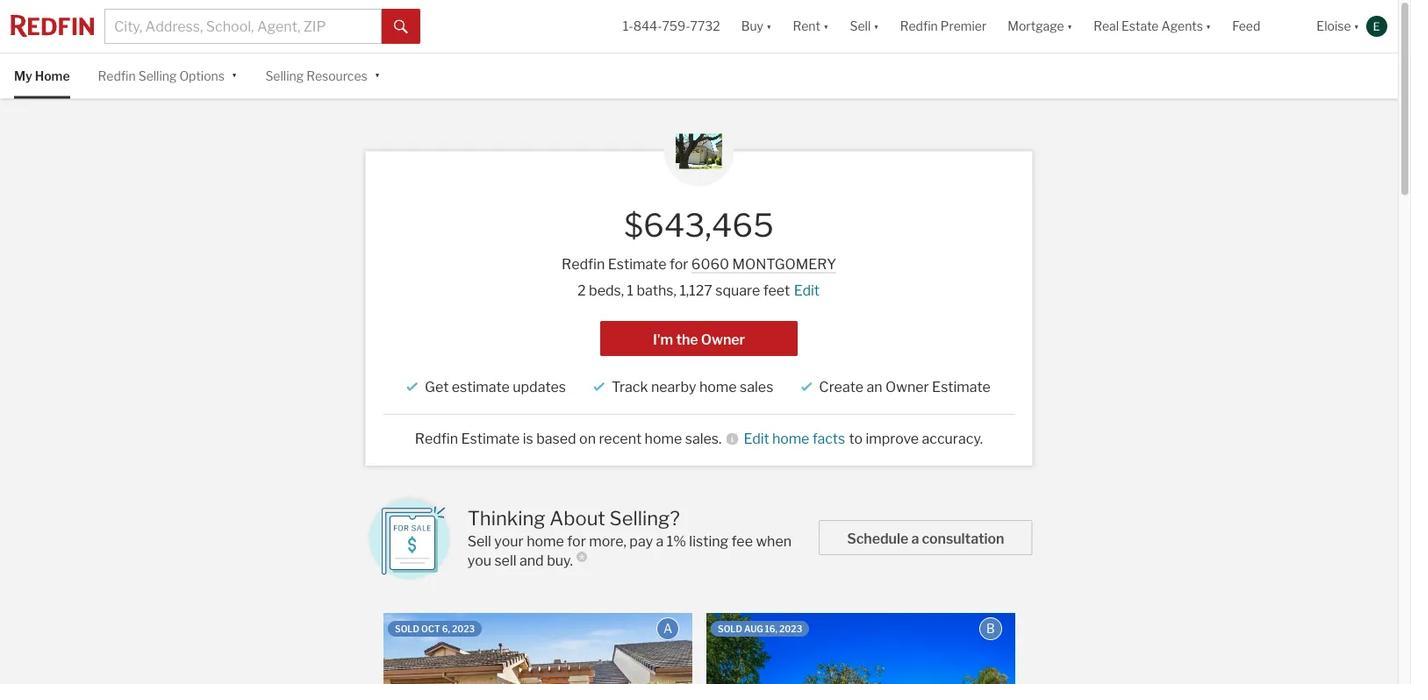 Task type: describe. For each thing, give the bounding box(es) containing it.
2023 for a
[[452, 624, 475, 634]]

mortgage ▾
[[1008, 19, 1073, 34]]

montgomery
[[733, 255, 837, 272]]

selling?
[[610, 507, 680, 530]]

recent
[[599, 430, 642, 447]]

create an owner estimate
[[819, 378, 991, 395]]

2
[[578, 282, 586, 299]]

redfin estimate for 6060 montgomery
[[562, 255, 837, 272]]

sell ▾
[[850, 19, 879, 34]]

feed
[[1233, 19, 1261, 34]]

sell ▾ button
[[840, 0, 890, 53]]

nearby
[[651, 378, 697, 395]]

based
[[537, 430, 576, 447]]

.
[[570, 552, 573, 569]]

agents
[[1162, 19, 1203, 34]]

$
[[624, 206, 644, 245]]

buy ▾ button
[[731, 0, 783, 53]]

oct
[[421, 624, 440, 634]]

schedule a consultation
[[847, 530, 1005, 547]]

and
[[520, 552, 544, 569]]

real estate agents ▾ link
[[1094, 0, 1212, 53]]

$ 643,465
[[624, 206, 774, 245]]

edit home facts to improve accuracy.
[[744, 430, 983, 447]]

eloise
[[1317, 19, 1351, 34]]

759-
[[662, 19, 690, 34]]

1
[[627, 282, 634, 299]]

redfin for redfin premier
[[900, 19, 938, 34]]

sold aug 16, 2023
[[718, 624, 802, 634]]

get estimate updates
[[425, 378, 566, 395]]

home left sales
[[700, 378, 737, 395]]

thinking about selling?
[[468, 507, 680, 530]]

schedule
[[847, 530, 909, 547]]

the
[[676, 331, 698, 348]]

▾ inside redfin selling options ▾
[[232, 67, 237, 82]]

home up buy
[[527, 533, 564, 550]]

resources
[[306, 68, 368, 83]]

about
[[550, 507, 606, 530]]

16,
[[765, 624, 777, 634]]

facts
[[813, 430, 845, 447]]

feed button
[[1222, 0, 1307, 53]]

▾ inside rent ▾ dropdown button
[[823, 19, 829, 34]]

eloise ▾
[[1317, 19, 1360, 34]]

▾ inside selling resources ▾
[[375, 67, 380, 82]]

estimate for redfin estimate for 6060 montgomery
[[608, 255, 667, 272]]

i'm the owner button
[[600, 321, 798, 356]]

mortgage ▾ button
[[1008, 0, 1073, 53]]

7732
[[690, 19, 720, 34]]

owner for an
[[886, 378, 929, 395]]

home left facts
[[772, 430, 810, 447]]

accuracy.
[[922, 430, 983, 447]]

disclaimer image
[[577, 552, 587, 563]]

listing
[[689, 533, 729, 550]]

i'm the owner
[[653, 331, 745, 348]]

buy ▾ button
[[742, 0, 772, 53]]

1,127
[[680, 282, 713, 299]]

a
[[663, 621, 672, 636]]

rent ▾ button
[[783, 0, 840, 53]]

thinking
[[468, 507, 546, 530]]

643,465
[[644, 206, 774, 245]]

baths,
[[637, 282, 677, 299]]

schedule a consultation button
[[819, 520, 1033, 555]]

beds,
[[589, 282, 624, 299]]

sell for sell ▾
[[850, 19, 871, 34]]

consultation
[[922, 530, 1005, 547]]

estate
[[1122, 19, 1159, 34]]

sales
[[740, 378, 774, 395]]

a inside button
[[912, 530, 919, 547]]

edit button
[[793, 282, 821, 299]]

redfin premier button
[[890, 0, 997, 53]]

redfin estimate is based on recent home sales.
[[415, 430, 722, 447]]

redfin selling options link
[[98, 54, 225, 99]]

selling inside selling resources ▾
[[265, 68, 304, 83]]

aug
[[744, 624, 763, 634]]

b
[[986, 621, 995, 636]]

create
[[819, 378, 864, 395]]

▾ inside sell ▾ dropdown button
[[874, 19, 879, 34]]

my home
[[14, 68, 70, 83]]



Task type: locate. For each thing, give the bounding box(es) containing it.
owner for the
[[701, 331, 745, 348]]

selling inside redfin selling options ▾
[[138, 68, 177, 83]]

1 horizontal spatial selling
[[265, 68, 304, 83]]

0 vertical spatial edit
[[794, 282, 820, 299]]

edit down sales
[[744, 430, 770, 447]]

1 vertical spatial estimate
[[932, 378, 991, 395]]

sell up you on the left bottom of the page
[[468, 533, 491, 550]]

0 vertical spatial sell
[[850, 19, 871, 34]]

0 vertical spatial owner
[[701, 331, 745, 348]]

estimate up 1
[[608, 255, 667, 272]]

▾ right the buy
[[766, 19, 772, 34]]

updates
[[513, 378, 566, 395]]

buy
[[742, 19, 764, 34]]

▾ inside mortgage ▾ dropdown button
[[1067, 19, 1073, 34]]

1 horizontal spatial owner
[[886, 378, 929, 395]]

0 vertical spatial for
[[670, 255, 689, 272]]

1 horizontal spatial edit
[[794, 282, 820, 299]]

owner right the
[[701, 331, 745, 348]]

▾ right rent ▾
[[874, 19, 879, 34]]

my home link
[[14, 54, 70, 99]]

0 horizontal spatial 2023
[[452, 624, 475, 634]]

when
[[756, 533, 792, 550]]

0 horizontal spatial owner
[[701, 331, 745, 348]]

fee
[[732, 533, 753, 550]]

▾ left user photo
[[1354, 19, 1360, 34]]

home left sales.
[[645, 430, 682, 447]]

1 vertical spatial sell
[[468, 533, 491, 550]]

selling resources ▾
[[265, 67, 380, 83]]

sold for b
[[718, 624, 742, 634]]

sell
[[850, 19, 871, 34], [468, 533, 491, 550]]

6060
[[692, 255, 729, 272]]

photo of 3330 lake albano cir, san jose, ca 95135 image
[[383, 613, 692, 685]]

home
[[700, 378, 737, 395], [645, 430, 682, 447], [772, 430, 810, 447], [527, 533, 564, 550]]

1 selling from the left
[[138, 68, 177, 83]]

sold left aug
[[718, 624, 742, 634]]

on
[[579, 430, 596, 447]]

estimate
[[452, 378, 510, 395]]

a right schedule
[[912, 530, 919, 547]]

▾ right options
[[232, 67, 237, 82]]

redfin for redfin selling options ▾
[[98, 68, 136, 83]]

1 vertical spatial for
[[567, 533, 586, 550]]

sell your home for more, pay
[[468, 533, 656, 550]]

▾ right rent
[[823, 19, 829, 34]]

estimate for redfin estimate is based on recent home sales.
[[461, 430, 520, 447]]

real estate agents ▾
[[1094, 19, 1212, 34]]

edit right feet
[[794, 282, 820, 299]]

sell ▾ button
[[850, 0, 879, 53]]

sales.
[[685, 430, 722, 447]]

mortgage
[[1008, 19, 1065, 34]]

2023 right 6,
[[452, 624, 475, 634]]

for up disclaimer 'icon'
[[567, 533, 586, 550]]

redfin premier
[[900, 19, 987, 34]]

redfin up 2
[[562, 255, 605, 272]]

selling resources link
[[265, 54, 368, 99]]

0 horizontal spatial edit
[[744, 430, 770, 447]]

estimate
[[608, 255, 667, 272], [932, 378, 991, 395], [461, 430, 520, 447]]

0 horizontal spatial selling
[[138, 68, 177, 83]]

rent
[[793, 19, 821, 34]]

▾ right mortgage
[[1067, 19, 1073, 34]]

real estate agents ▾ button
[[1083, 0, 1222, 53]]

sell
[[495, 552, 517, 569]]

redfin inside button
[[900, 19, 938, 34]]

photo of 3231 lake albano cir, san jose, ca 95135 image
[[706, 613, 1015, 685]]

1 horizontal spatial sell
[[850, 19, 871, 34]]

sell inside dropdown button
[[850, 19, 871, 34]]

1%
[[667, 533, 686, 550]]

▾ right resources
[[375, 67, 380, 82]]

▾ inside buy ▾ dropdown button
[[766, 19, 772, 34]]

2 horizontal spatial estimate
[[932, 378, 991, 395]]

selling left options
[[138, 68, 177, 83]]

0 vertical spatial estimate
[[608, 255, 667, 272]]

track nearby home sales
[[612, 378, 774, 395]]

sold left oct on the bottom of the page
[[395, 624, 419, 634]]

City, Address, School, Agent, ZIP search field
[[104, 9, 382, 44]]

2023 for b
[[779, 624, 802, 634]]

a inside a 1% listing fee when you sell and buy
[[656, 533, 664, 550]]

1 horizontal spatial for
[[670, 255, 689, 272]]

feet
[[763, 282, 790, 299]]

2 beds, 1 baths, 1,127 square feet edit
[[578, 282, 820, 299]]

2 sold from the left
[[718, 624, 742, 634]]

user photo image
[[1367, 16, 1388, 37]]

edit
[[794, 282, 820, 299], [744, 430, 770, 447]]

you
[[468, 552, 492, 569]]

rent ▾ button
[[793, 0, 829, 53]]

buy
[[547, 552, 570, 569]]

1 vertical spatial owner
[[886, 378, 929, 395]]

redfin
[[900, 19, 938, 34], [98, 68, 136, 83], [562, 255, 605, 272], [415, 430, 458, 447]]

to
[[849, 430, 863, 447]]

selling left resources
[[265, 68, 304, 83]]

is
[[523, 430, 534, 447]]

2 vertical spatial estimate
[[461, 430, 520, 447]]

2023
[[452, 624, 475, 634], [779, 624, 802, 634]]

▾ inside real estate agents ▾ link
[[1206, 19, 1212, 34]]

2 selling from the left
[[265, 68, 304, 83]]

a left 1%
[[656, 533, 664, 550]]

premier
[[941, 19, 987, 34]]

1 horizontal spatial sold
[[718, 624, 742, 634]]

2023 right 16,
[[779, 624, 802, 634]]

improve
[[866, 430, 919, 447]]

redfin down get
[[415, 430, 458, 447]]

2 2023 from the left
[[779, 624, 802, 634]]

6,
[[442, 624, 450, 634]]

your
[[494, 533, 524, 550]]

1-844-759-7732
[[623, 19, 720, 34]]

0 horizontal spatial a
[[656, 533, 664, 550]]

more,
[[589, 533, 627, 550]]

submit search image
[[394, 20, 408, 34]]

for left 6060
[[670, 255, 689, 272]]

1 horizontal spatial 2023
[[779, 624, 802, 634]]

sold for a
[[395, 624, 419, 634]]

edit home facts button
[[743, 430, 846, 447]]

owner inside button
[[701, 331, 745, 348]]

1-844-759-7732 link
[[623, 19, 720, 34]]

0 horizontal spatial sold
[[395, 624, 419, 634]]

1 vertical spatial edit
[[744, 430, 770, 447]]

selling
[[138, 68, 177, 83], [265, 68, 304, 83]]

owner right an
[[886, 378, 929, 395]]

my
[[14, 68, 32, 83]]

0 horizontal spatial for
[[567, 533, 586, 550]]

redfin for redfin estimate for 6060 montgomery
[[562, 255, 605, 272]]

redfin right home
[[98, 68, 136, 83]]

1 horizontal spatial estimate
[[608, 255, 667, 272]]

an
[[867, 378, 883, 395]]

redfin selling options ▾
[[98, 67, 237, 83]]

track
[[612, 378, 648, 395]]

844-
[[633, 19, 662, 34]]

0 horizontal spatial sell
[[468, 533, 491, 550]]

estimate left is
[[461, 430, 520, 447]]

get
[[425, 378, 449, 395]]

sold
[[395, 624, 419, 634], [718, 624, 742, 634]]

▾ right agents
[[1206, 19, 1212, 34]]

1-
[[623, 19, 633, 34]]

1 2023 from the left
[[452, 624, 475, 634]]

rent ▾
[[793, 19, 829, 34]]

sold oct 6, 2023
[[395, 624, 475, 634]]

redfin left premier in the top right of the page
[[900, 19, 938, 34]]

1 sold from the left
[[395, 624, 419, 634]]

estimate up accuracy. on the bottom right of page
[[932, 378, 991, 395]]

sell for sell your home for more, pay
[[468, 533, 491, 550]]

i'm
[[653, 331, 673, 348]]

0 horizontal spatial estimate
[[461, 430, 520, 447]]

redfin inside redfin selling options ▾
[[98, 68, 136, 83]]

square
[[716, 282, 760, 299]]

1 horizontal spatial a
[[912, 530, 919, 547]]

sell right rent ▾
[[850, 19, 871, 34]]

redfin for redfin estimate is based on recent home sales.
[[415, 430, 458, 447]]

buy ▾
[[742, 19, 772, 34]]



Task type: vqa. For each thing, say whether or not it's contained in the screenshot.
116 Units at bottom left
no



